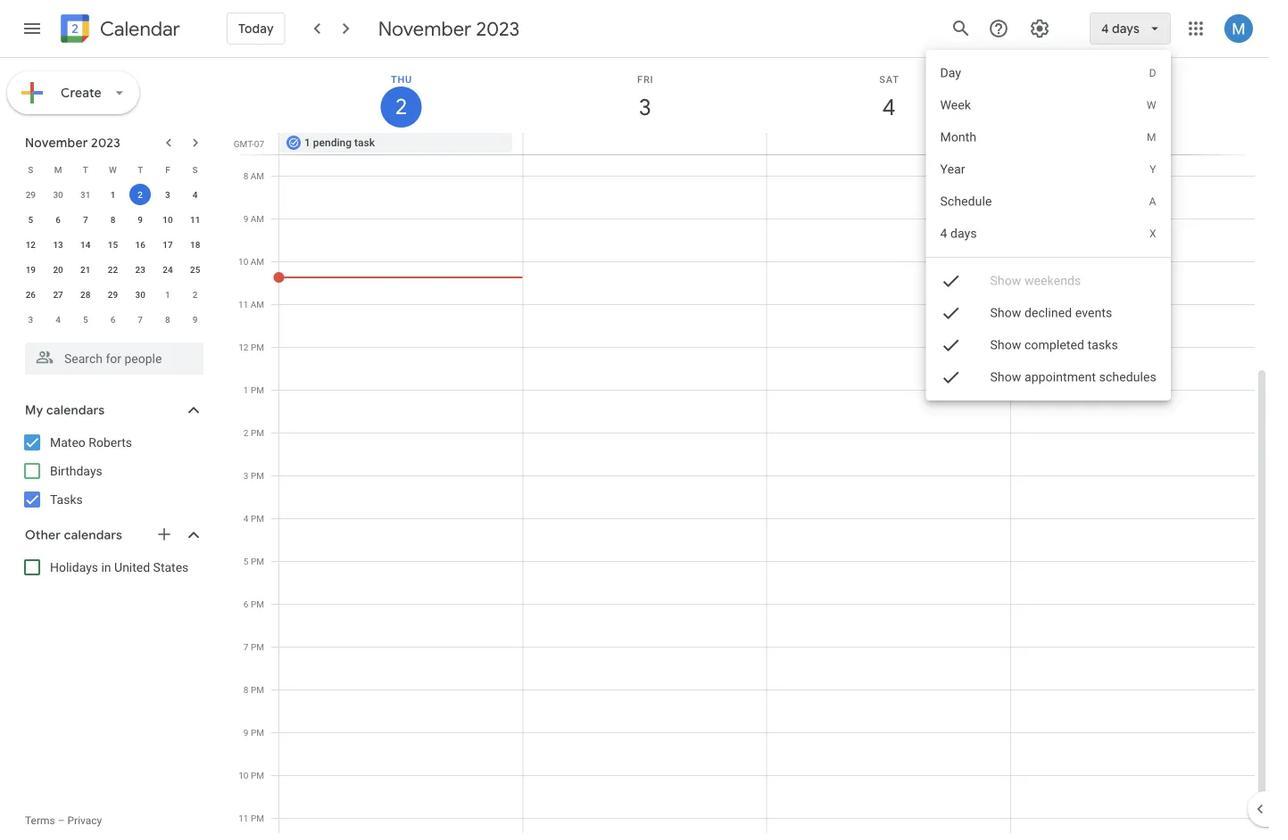 Task type: vqa. For each thing, say whether or not it's contained in the screenshot.
Event settings in the group
no



Task type: describe. For each thing, give the bounding box(es) containing it.
4 inside sat 4
[[882, 92, 894, 122]]

6 for december 6 element
[[110, 314, 115, 325]]

18
[[190, 239, 200, 250]]

29 for october 29 element
[[26, 189, 36, 200]]

row containing 3
[[17, 307, 209, 332]]

28 element
[[75, 284, 96, 305]]

31
[[80, 189, 91, 200]]

1 for 1 pending task
[[304, 137, 310, 149]]

show for show completed tasks
[[990, 338, 1022, 353]]

3 down "2 pm"
[[244, 470, 249, 481]]

events
[[1075, 306, 1113, 320]]

day
[[940, 66, 961, 80]]

8 up 15 element on the top left
[[110, 214, 115, 225]]

9 for 9 am
[[243, 213, 248, 224]]

7 for "december 7" element
[[138, 314, 143, 325]]

terms – privacy
[[25, 815, 102, 827]]

pm for 1 pm
[[251, 385, 264, 395]]

11 pm
[[239, 813, 264, 824]]

fri
[[637, 74, 654, 85]]

pm for 9 pm
[[251, 727, 264, 738]]

1 pending task
[[304, 137, 375, 149]]

1 vertical spatial november 2023
[[25, 135, 121, 151]]

11 am
[[238, 299, 264, 310]]

5 for 5 pm
[[244, 556, 249, 567]]

7 pm
[[244, 642, 264, 652]]

10 for 10 am
[[238, 256, 248, 267]]

3 inside fri 3
[[638, 92, 650, 122]]

1 cell from the left
[[523, 133, 767, 154]]

create button
[[7, 71, 139, 114]]

december 9 element
[[184, 309, 206, 330]]

3 cell from the left
[[1010, 133, 1254, 154]]

2 pm
[[244, 428, 264, 438]]

pm for 6 pm
[[251, 599, 264, 610]]

my
[[25, 403, 43, 419]]

4 days inside 4 days dropdown button
[[1101, 21, 1140, 37]]

appointment
[[1025, 370, 1096, 385]]

birthdays
[[50, 464, 102, 478]]

30 element
[[130, 284, 151, 305]]

3 pm
[[244, 470, 264, 481]]

support image
[[988, 18, 1009, 39]]

11 for 11 pm
[[239, 813, 249, 824]]

pm for 10 pm
[[251, 770, 264, 781]]

f
[[165, 164, 170, 175]]

today
[[238, 21, 274, 37]]

24
[[163, 264, 173, 275]]

a
[[1149, 195, 1157, 208]]

calendar
[[100, 17, 180, 42]]

y
[[1150, 163, 1157, 176]]

show completed tasks
[[990, 338, 1118, 353]]

19
[[26, 264, 36, 275]]

4 check checkbox item from the top
[[926, 361, 1171, 394]]

29 element
[[102, 284, 124, 305]]

october 30 element
[[47, 184, 69, 205]]

14 element
[[75, 234, 96, 255]]

show declined events
[[990, 306, 1113, 320]]

21
[[80, 264, 91, 275]]

3 up 10 element
[[165, 189, 170, 200]]

menu containing check
[[926, 50, 1171, 401]]

mateo roberts
[[50, 435, 132, 450]]

10 am
[[238, 256, 264, 267]]

weekends
[[1025, 274, 1081, 288]]

18 element
[[184, 234, 206, 255]]

fri 3
[[637, 74, 654, 122]]

4 days button
[[1090, 7, 1171, 50]]

4 up 11 element
[[193, 189, 198, 200]]

december 2 element
[[184, 284, 206, 305]]

am for 8 am
[[251, 170, 264, 181]]

1 pm
[[244, 385, 264, 395]]

october 29 element
[[20, 184, 41, 205]]

2 t from the left
[[138, 164, 143, 175]]

8 am
[[243, 170, 264, 181]]

4 down "27" element at the top
[[56, 314, 61, 325]]

11 element
[[184, 209, 206, 230]]

today button
[[227, 7, 285, 50]]

1 pending task button
[[279, 133, 512, 153]]

9 down 2, today element
[[138, 214, 143, 225]]

26
[[26, 289, 36, 300]]

pm for 3 pm
[[251, 470, 264, 481]]

october 31 element
[[75, 184, 96, 205]]

tasks
[[1088, 338, 1118, 353]]

5 for december 5 element
[[83, 314, 88, 325]]

add other calendars image
[[155, 526, 173, 544]]

holidays
[[50, 560, 98, 575]]

week
[[940, 98, 971, 112]]

5 pm
[[244, 556, 264, 567]]

9 for 9 pm
[[244, 727, 249, 738]]

3 link
[[625, 87, 666, 128]]

x
[[1150, 228, 1157, 240]]

8 for 8 pm
[[244, 685, 249, 695]]

6 pm
[[244, 599, 264, 610]]

row containing s
[[17, 157, 209, 182]]

pm for 8 pm
[[251, 685, 264, 695]]

2 inside thu 2
[[394, 93, 406, 121]]

10 for 10 pm
[[239, 770, 249, 781]]

1 left 2, today element
[[110, 189, 115, 200]]

07
[[254, 138, 264, 149]]

in
[[101, 560, 111, 575]]

declined
[[1025, 306, 1072, 320]]

year
[[940, 162, 966, 177]]

2 link
[[381, 87, 422, 128]]

december 7 element
[[130, 309, 151, 330]]

4 days inside menu item
[[940, 226, 977, 241]]

row group containing 29
[[17, 182, 209, 332]]

20
[[53, 264, 63, 275]]

12 for 12 pm
[[239, 342, 249, 353]]

show for show declined events
[[990, 306, 1022, 320]]

my calendars button
[[4, 396, 221, 425]]

24 element
[[157, 259, 178, 280]]

1 t from the left
[[83, 164, 88, 175]]

completed
[[1025, 338, 1085, 353]]

thu 2
[[391, 74, 412, 121]]

1 horizontal spatial november 2023
[[378, 16, 520, 41]]

pm for 4 pm
[[251, 513, 264, 524]]

m for s
[[54, 164, 62, 175]]

my calendars
[[25, 403, 105, 419]]

25
[[190, 264, 200, 275]]

1 vertical spatial november
[[25, 135, 88, 151]]

other
[[25, 527, 61, 544]]

privacy link
[[67, 815, 102, 827]]

17
[[163, 239, 173, 250]]

2 cell from the left
[[767, 133, 1010, 154]]

3 inside 'element'
[[28, 314, 33, 325]]

pm for 11 pm
[[251, 813, 264, 824]]

sat
[[879, 74, 899, 85]]

–
[[58, 815, 65, 827]]

30 for october 30 'element' at left top
[[53, 189, 63, 200]]

states
[[153, 560, 189, 575]]

show for show appointment schedules
[[990, 370, 1022, 385]]

8 for 8 am
[[243, 170, 248, 181]]

1 horizontal spatial 2023
[[476, 16, 520, 41]]

pending
[[313, 137, 352, 149]]

show appointment schedules
[[990, 370, 1157, 385]]

show for show weekends
[[990, 274, 1022, 288]]



Task type: locate. For each thing, give the bounding box(es) containing it.
4 days right 'settings menu' image
[[1101, 21, 1140, 37]]

2 for 2, today element
[[138, 189, 143, 200]]

calendars for other calendars
[[64, 527, 122, 544]]

1 horizontal spatial 12
[[239, 342, 249, 353]]

20 element
[[47, 259, 69, 280]]

row containing 12
[[17, 232, 209, 257]]

november up october 30 'element' at left top
[[25, 135, 88, 151]]

november 2023
[[378, 16, 520, 41], [25, 135, 121, 151]]

m up october 30 'element' at left top
[[54, 164, 62, 175]]

1 s from the left
[[28, 164, 33, 175]]

0 vertical spatial november 2023
[[378, 16, 520, 41]]

december 1 element
[[157, 284, 178, 305]]

10 up 11 am
[[238, 256, 248, 267]]

2 up 16 element
[[138, 189, 143, 200]]

am for 9 am
[[251, 213, 264, 224]]

am
[[251, 170, 264, 181], [251, 213, 264, 224], [251, 256, 264, 267], [251, 299, 264, 310]]

create
[[61, 85, 102, 101]]

mateo
[[50, 435, 86, 450]]

2 horizontal spatial 7
[[244, 642, 249, 652]]

1 vertical spatial calendars
[[64, 527, 122, 544]]

gmt-
[[234, 138, 254, 149]]

12 down 11 am
[[239, 342, 249, 353]]

2 vertical spatial 11
[[239, 813, 249, 824]]

my calendars list
[[4, 428, 221, 514]]

16
[[135, 239, 145, 250]]

7 row from the top
[[17, 307, 209, 332]]

2 s from the left
[[192, 164, 198, 175]]

1 horizontal spatial 30
[[135, 289, 145, 300]]

united
[[114, 560, 150, 575]]

5 pm from the top
[[251, 513, 264, 524]]

row containing 19
[[17, 257, 209, 282]]

6 down 5 pm
[[244, 599, 249, 610]]

pm up 3 pm
[[251, 428, 264, 438]]

10 pm from the top
[[251, 727, 264, 738]]

9 pm from the top
[[251, 685, 264, 695]]

november 2023 down create popup button
[[25, 135, 121, 151]]

am for 10 am
[[251, 256, 264, 267]]

show left declined
[[990, 306, 1022, 320]]

0 vertical spatial m
[[1147, 131, 1157, 144]]

month menu item
[[926, 121, 1171, 154]]

pm down 8 pm on the left bottom
[[251, 727, 264, 738]]

2 down thu
[[394, 93, 406, 121]]

4 inside dropdown button
[[1101, 21, 1109, 37]]

pm for 2 pm
[[251, 428, 264, 438]]

16 element
[[130, 234, 151, 255]]

0 vertical spatial 6
[[56, 214, 61, 225]]

am down 9 am
[[251, 256, 264, 267]]

month
[[940, 130, 977, 145]]

check checkbox item down show completed tasks
[[926, 361, 1171, 394]]

15 element
[[102, 234, 124, 255]]

23
[[135, 264, 145, 275]]

12 element
[[20, 234, 41, 255]]

task
[[354, 137, 375, 149]]

30
[[53, 189, 63, 200], [135, 289, 145, 300]]

1 left pending
[[304, 137, 310, 149]]

10 element
[[157, 209, 178, 230]]

1 horizontal spatial s
[[192, 164, 198, 175]]

7 down '30' element
[[138, 314, 143, 325]]

29 left october 30 'element' at left top
[[26, 189, 36, 200]]

0 vertical spatial 7
[[83, 214, 88, 225]]

cell
[[523, 133, 767, 154], [767, 133, 1010, 154], [1010, 133, 1254, 154]]

pm up 7 pm
[[251, 599, 264, 610]]

4 row from the top
[[17, 232, 209, 257]]

19 element
[[20, 259, 41, 280]]

26 element
[[20, 284, 41, 305]]

december 8 element
[[157, 309, 178, 330]]

12 up 19 at top
[[26, 239, 36, 250]]

2 check checkbox item from the top
[[926, 297, 1171, 329]]

8 pm from the top
[[251, 642, 264, 652]]

1 up december 8 element
[[165, 289, 170, 300]]

w inside november 2023 grid
[[109, 164, 117, 175]]

1 vertical spatial 6
[[110, 314, 115, 325]]

6 row from the top
[[17, 282, 209, 307]]

29 for 29 "element"
[[108, 289, 118, 300]]

check for show weekends
[[940, 270, 962, 292]]

gmt-07
[[234, 138, 264, 149]]

11 for 11 am
[[238, 299, 248, 310]]

2 inside december 2 element
[[193, 289, 198, 300]]

11 pm from the top
[[251, 770, 264, 781]]

pm down 4 pm
[[251, 556, 264, 567]]

22 element
[[102, 259, 124, 280]]

3 am from the top
[[251, 256, 264, 267]]

2, today element
[[130, 184, 151, 205]]

calendars up "in" at the bottom left of page
[[64, 527, 122, 544]]

4 right 'settings menu' image
[[1101, 21, 1109, 37]]

3 pm from the top
[[251, 428, 264, 438]]

5
[[28, 214, 33, 225], [83, 314, 88, 325], [244, 556, 249, 567]]

schedule
[[940, 194, 992, 209]]

12 inside november 2023 grid
[[26, 239, 36, 250]]

12 pm
[[239, 342, 264, 353]]

1 pending task row
[[271, 133, 1269, 154]]

0 vertical spatial w
[[1147, 99, 1157, 112]]

0 horizontal spatial 5
[[28, 214, 33, 225]]

cell down 3 link
[[523, 133, 767, 154]]

9 down december 2 element
[[193, 314, 198, 325]]

4 down 3 pm
[[244, 513, 249, 524]]

1 vertical spatial 4 days
[[940, 226, 977, 241]]

pm for 7 pm
[[251, 642, 264, 652]]

8
[[243, 170, 248, 181], [110, 214, 115, 225], [165, 314, 170, 325], [244, 685, 249, 695]]

0 vertical spatial 2023
[[476, 16, 520, 41]]

am up 12 pm
[[251, 299, 264, 310]]

check checkbox item up declined
[[926, 265, 1171, 297]]

1 vertical spatial 12
[[239, 342, 249, 353]]

privacy
[[67, 815, 102, 827]]

november 2023 up thu
[[378, 16, 520, 41]]

1 vertical spatial 29
[[108, 289, 118, 300]]

d
[[1149, 67, 1157, 79]]

november 2023 grid
[[17, 157, 209, 332]]

11 inside row group
[[190, 214, 200, 225]]

15
[[108, 239, 118, 250]]

5 row from the top
[[17, 257, 209, 282]]

days down schedule at the top right
[[951, 226, 977, 241]]

30 for '30' element
[[135, 289, 145, 300]]

2 vertical spatial 5
[[244, 556, 249, 567]]

1 horizontal spatial 5
[[83, 314, 88, 325]]

4
[[1101, 21, 1109, 37], [882, 92, 894, 122], [193, 189, 198, 200], [940, 226, 948, 241], [56, 314, 61, 325], [244, 513, 249, 524]]

0 horizontal spatial t
[[83, 164, 88, 175]]

row containing 5
[[17, 207, 209, 232]]

2 am from the top
[[251, 213, 264, 224]]

2 vertical spatial 6
[[244, 599, 249, 610]]

calendar heading
[[96, 17, 180, 42]]

4 down sat
[[882, 92, 894, 122]]

0 horizontal spatial 2023
[[91, 135, 121, 151]]

show
[[990, 274, 1022, 288], [990, 306, 1022, 320], [990, 338, 1022, 353], [990, 370, 1022, 385]]

w left f at the top of the page
[[109, 164, 117, 175]]

8 for december 8 element
[[165, 314, 170, 325]]

1 horizontal spatial 6
[[110, 314, 115, 325]]

1 horizontal spatial november
[[378, 16, 472, 41]]

1 horizontal spatial 4 days
[[1101, 21, 1140, 37]]

2 vertical spatial 7
[[244, 642, 249, 652]]

6
[[56, 214, 61, 225], [110, 314, 115, 325], [244, 599, 249, 610]]

0 horizontal spatial s
[[28, 164, 33, 175]]

m
[[1147, 131, 1157, 144], [54, 164, 62, 175]]

11
[[190, 214, 200, 225], [238, 299, 248, 310], [239, 813, 249, 824]]

check
[[940, 270, 962, 292], [940, 303, 962, 324], [940, 335, 962, 356], [940, 367, 962, 388]]

7 pm from the top
[[251, 599, 264, 610]]

cell down the 4 link
[[767, 133, 1010, 154]]

7 inside grid
[[244, 642, 249, 652]]

1 horizontal spatial 7
[[138, 314, 143, 325]]

0 vertical spatial november
[[378, 16, 472, 41]]

tasks
[[50, 492, 83, 507]]

10 inside row group
[[163, 214, 173, 225]]

27 element
[[47, 284, 69, 305]]

5 up '12' element
[[28, 214, 33, 225]]

1 vertical spatial days
[[951, 226, 977, 241]]

27
[[53, 289, 63, 300]]

3
[[638, 92, 650, 122], [165, 189, 170, 200], [28, 314, 33, 325], [244, 470, 249, 481]]

week menu item
[[926, 89, 1171, 121]]

other calendars button
[[4, 521, 221, 550]]

grid
[[228, 58, 1269, 835]]

holidays in united states
[[50, 560, 189, 575]]

9 up 10 am
[[243, 213, 248, 224]]

2 up 3 pm
[[244, 428, 249, 438]]

7
[[83, 214, 88, 225], [138, 314, 143, 325], [244, 642, 249, 652]]

7 up 14 element
[[83, 214, 88, 225]]

0 horizontal spatial november
[[25, 135, 88, 151]]

0 horizontal spatial 30
[[53, 189, 63, 200]]

2 up december 9 element
[[193, 289, 198, 300]]

10 up 17
[[163, 214, 173, 225]]

terms link
[[25, 815, 55, 827]]

1 down 12 pm
[[244, 385, 249, 395]]

am for 11 am
[[251, 299, 264, 310]]

december 4 element
[[47, 309, 69, 330]]

w
[[1147, 99, 1157, 112], [109, 164, 117, 175]]

1 pm from the top
[[251, 342, 264, 353]]

0 vertical spatial 10
[[163, 214, 173, 225]]

None search field
[[0, 336, 221, 375]]

check for show completed tasks
[[940, 335, 962, 356]]

4 show from the top
[[990, 370, 1022, 385]]

Search for people text field
[[36, 343, 193, 375]]

row containing 26
[[17, 282, 209, 307]]

2 check from the top
[[940, 303, 962, 324]]

days inside 4 days dropdown button
[[1112, 21, 1140, 37]]

1 horizontal spatial 29
[[108, 289, 118, 300]]

year menu item
[[926, 154, 1171, 186]]

0 vertical spatial 5
[[28, 214, 33, 225]]

25 element
[[184, 259, 206, 280]]

grid containing 3
[[228, 58, 1269, 835]]

0 horizontal spatial m
[[54, 164, 62, 175]]

7 up 8 pm on the left bottom
[[244, 642, 249, 652]]

days
[[1112, 21, 1140, 37], [951, 226, 977, 241]]

2 row from the top
[[17, 182, 209, 207]]

pm up "2 pm"
[[251, 385, 264, 395]]

30 down 23
[[135, 289, 145, 300]]

2023
[[476, 16, 520, 41], [91, 135, 121, 151]]

6 inside grid
[[244, 599, 249, 610]]

11 up the 18
[[190, 214, 200, 225]]

menu
[[926, 50, 1171, 401]]

1 horizontal spatial days
[[1112, 21, 1140, 37]]

5 inside grid
[[244, 556, 249, 567]]

10 up 11 pm
[[239, 770, 249, 781]]

cell up y
[[1010, 133, 1254, 154]]

3 check from the top
[[940, 335, 962, 356]]

days right 'settings menu' image
[[1112, 21, 1140, 37]]

row group
[[17, 182, 209, 332]]

0 horizontal spatial 12
[[26, 239, 36, 250]]

am down "8 am"
[[251, 213, 264, 224]]

1 check from the top
[[940, 270, 962, 292]]

8 pm
[[244, 685, 264, 695]]

pm up 1 pm
[[251, 342, 264, 353]]

2 cell
[[127, 182, 154, 207]]

8 down the december 1 element
[[165, 314, 170, 325]]

28
[[80, 289, 91, 300]]

11 down 10 pm on the left
[[239, 813, 249, 824]]

pm for 5 pm
[[251, 556, 264, 567]]

11 down 10 am
[[238, 299, 248, 310]]

2 pm from the top
[[251, 385, 264, 395]]

pm up 8 pm on the left bottom
[[251, 642, 264, 652]]

1 vertical spatial 2023
[[91, 135, 121, 151]]

1 am from the top
[[251, 170, 264, 181]]

3 check checkbox item from the top
[[926, 329, 1171, 361]]

calendars for my calendars
[[46, 403, 105, 419]]

m inside month menu item
[[1147, 131, 1157, 144]]

0 horizontal spatial days
[[951, 226, 977, 241]]

show weekends
[[990, 274, 1081, 288]]

0 horizontal spatial 7
[[83, 214, 88, 225]]

pm down 9 pm
[[251, 770, 264, 781]]

8 down gmt-
[[243, 170, 248, 181]]

4 down schedule at the top right
[[940, 226, 948, 241]]

pm for 12 pm
[[251, 342, 264, 353]]

show left completed
[[990, 338, 1022, 353]]

14
[[80, 239, 91, 250]]

other calendars
[[25, 527, 122, 544]]

9 pm
[[244, 727, 264, 738]]

13 element
[[47, 234, 69, 255]]

check checkbox item down declined
[[926, 329, 1171, 361]]

6 pm from the top
[[251, 556, 264, 567]]

12
[[26, 239, 36, 250], [239, 342, 249, 353]]

t up 2 cell in the left of the page
[[138, 164, 143, 175]]

0 vertical spatial 30
[[53, 189, 63, 200]]

9 for december 9 element
[[193, 314, 198, 325]]

day menu item
[[926, 57, 1171, 89]]

row
[[17, 157, 209, 182], [17, 182, 209, 207], [17, 207, 209, 232], [17, 232, 209, 257], [17, 257, 209, 282], [17, 282, 209, 307], [17, 307, 209, 332]]

am down 07
[[251, 170, 264, 181]]

0 vertical spatial 29
[[26, 189, 36, 200]]

0 vertical spatial 4 days
[[1101, 21, 1140, 37]]

check for show appointment schedules
[[940, 367, 962, 388]]

4 pm
[[244, 513, 264, 524]]

0 vertical spatial 12
[[26, 239, 36, 250]]

13
[[53, 239, 63, 250]]

pm up 9 pm
[[251, 685, 264, 695]]

1 vertical spatial m
[[54, 164, 62, 175]]

0 horizontal spatial 6
[[56, 214, 61, 225]]

6 down october 30 'element' at left top
[[56, 214, 61, 225]]

pm up 5 pm
[[251, 513, 264, 524]]

1 show from the top
[[990, 274, 1022, 288]]

4 inside menu item
[[940, 226, 948, 241]]

check for show declined events
[[940, 303, 962, 324]]

s right f at the top of the page
[[192, 164, 198, 175]]

29 down 22
[[108, 289, 118, 300]]

9
[[243, 213, 248, 224], [138, 214, 143, 225], [193, 314, 198, 325], [244, 727, 249, 738]]

1 for 1 pm
[[244, 385, 249, 395]]

30 inside 'element'
[[53, 189, 63, 200]]

1 vertical spatial 30
[[135, 289, 145, 300]]

0 vertical spatial days
[[1112, 21, 1140, 37]]

thu
[[391, 74, 412, 85]]

4 link
[[869, 87, 910, 128]]

0 horizontal spatial 4 days
[[940, 226, 977, 241]]

1 check checkbox item from the top
[[926, 265, 1171, 297]]

schedules
[[1099, 370, 1157, 385]]

6 for 6 pm
[[244, 599, 249, 610]]

30 right october 29 element
[[53, 189, 63, 200]]

0 vertical spatial 11
[[190, 214, 200, 225]]

1 vertical spatial 11
[[238, 299, 248, 310]]

1 row from the top
[[17, 157, 209, 182]]

0 horizontal spatial november 2023
[[25, 135, 121, 151]]

9 up 10 pm on the left
[[244, 727, 249, 738]]

calendars
[[46, 403, 105, 419], [64, 527, 122, 544]]

show left 'appointment'
[[990, 370, 1022, 385]]

8 down 7 pm
[[244, 685, 249, 695]]

6 inside december 6 element
[[110, 314, 115, 325]]

4 pm from the top
[[251, 470, 264, 481]]

m inside november 2023 grid
[[54, 164, 62, 175]]

9 am
[[243, 213, 264, 224]]

days inside the 4 days menu item
[[951, 226, 977, 241]]

m up y
[[1147, 131, 1157, 144]]

1 vertical spatial w
[[109, 164, 117, 175]]

1 vertical spatial 10
[[238, 256, 248, 267]]

3 down 26 element
[[28, 314, 33, 325]]

5 down 4 pm
[[244, 556, 249, 567]]

december 5 element
[[75, 309, 96, 330]]

3 down fri
[[638, 92, 650, 122]]

w inside menu item
[[1147, 99, 1157, 112]]

1 horizontal spatial t
[[138, 164, 143, 175]]

s
[[28, 164, 33, 175], [192, 164, 198, 175]]

w down d
[[1147, 99, 1157, 112]]

3 row from the top
[[17, 207, 209, 232]]

row containing 29
[[17, 182, 209, 207]]

t up october 31 element
[[83, 164, 88, 175]]

november up thu
[[378, 16, 472, 41]]

1 vertical spatial 5
[[83, 314, 88, 325]]

7 for 7 pm
[[244, 642, 249, 652]]

december 3 element
[[20, 309, 41, 330]]

2 horizontal spatial 5
[[244, 556, 249, 567]]

check checkbox item up show completed tasks
[[926, 297, 1171, 329]]

10 pm
[[239, 770, 264, 781]]

show left weekends at the top
[[990, 274, 1022, 288]]

12 pm from the top
[[251, 813, 264, 824]]

settings menu image
[[1029, 18, 1050, 39]]

pm down "2 pm"
[[251, 470, 264, 481]]

pm down 10 pm on the left
[[251, 813, 264, 824]]

2 horizontal spatial 6
[[244, 599, 249, 610]]

3 show from the top
[[990, 338, 1022, 353]]

0 horizontal spatial 29
[[26, 189, 36, 200]]

10 for 10
[[163, 214, 173, 225]]

1 horizontal spatial m
[[1147, 131, 1157, 144]]

december 6 element
[[102, 309, 124, 330]]

1 vertical spatial 7
[[138, 314, 143, 325]]

2 inside 2, today element
[[138, 189, 143, 200]]

s up october 29 element
[[28, 164, 33, 175]]

calendar element
[[57, 11, 180, 50]]

schedule menu item
[[926, 186, 1171, 218]]

4 check from the top
[[940, 367, 962, 388]]

29 inside "element"
[[108, 289, 118, 300]]

4 days menu item
[[926, 218, 1171, 250]]

check checkbox item
[[926, 265, 1171, 297], [926, 297, 1171, 329], [926, 329, 1171, 361], [926, 361, 1171, 394]]

2 for 2 pm
[[244, 428, 249, 438]]

12 for 12
[[26, 239, 36, 250]]

0 vertical spatial calendars
[[46, 403, 105, 419]]

23 element
[[130, 259, 151, 280]]

main drawer image
[[21, 18, 43, 39]]

1 horizontal spatial w
[[1147, 99, 1157, 112]]

2 for december 2 element
[[193, 289, 198, 300]]

6 down 29 "element"
[[110, 314, 115, 325]]

21 element
[[75, 259, 96, 280]]

2 vertical spatial 10
[[239, 770, 249, 781]]

m for month
[[1147, 131, 1157, 144]]

2 show from the top
[[990, 306, 1022, 320]]

1 inside button
[[304, 137, 310, 149]]

0 horizontal spatial w
[[109, 164, 117, 175]]

11 for 11
[[190, 214, 200, 225]]

sat 4
[[879, 74, 899, 122]]

22
[[108, 264, 118, 275]]

terms
[[25, 815, 55, 827]]

roberts
[[89, 435, 132, 450]]

4 am from the top
[[251, 299, 264, 310]]

calendars up mateo
[[46, 403, 105, 419]]

1
[[304, 137, 310, 149], [110, 189, 115, 200], [165, 289, 170, 300], [244, 385, 249, 395]]

17 element
[[157, 234, 178, 255]]

4 days down schedule at the top right
[[940, 226, 977, 241]]

1 for the december 1 element
[[165, 289, 170, 300]]

5 down 28 element
[[83, 314, 88, 325]]



